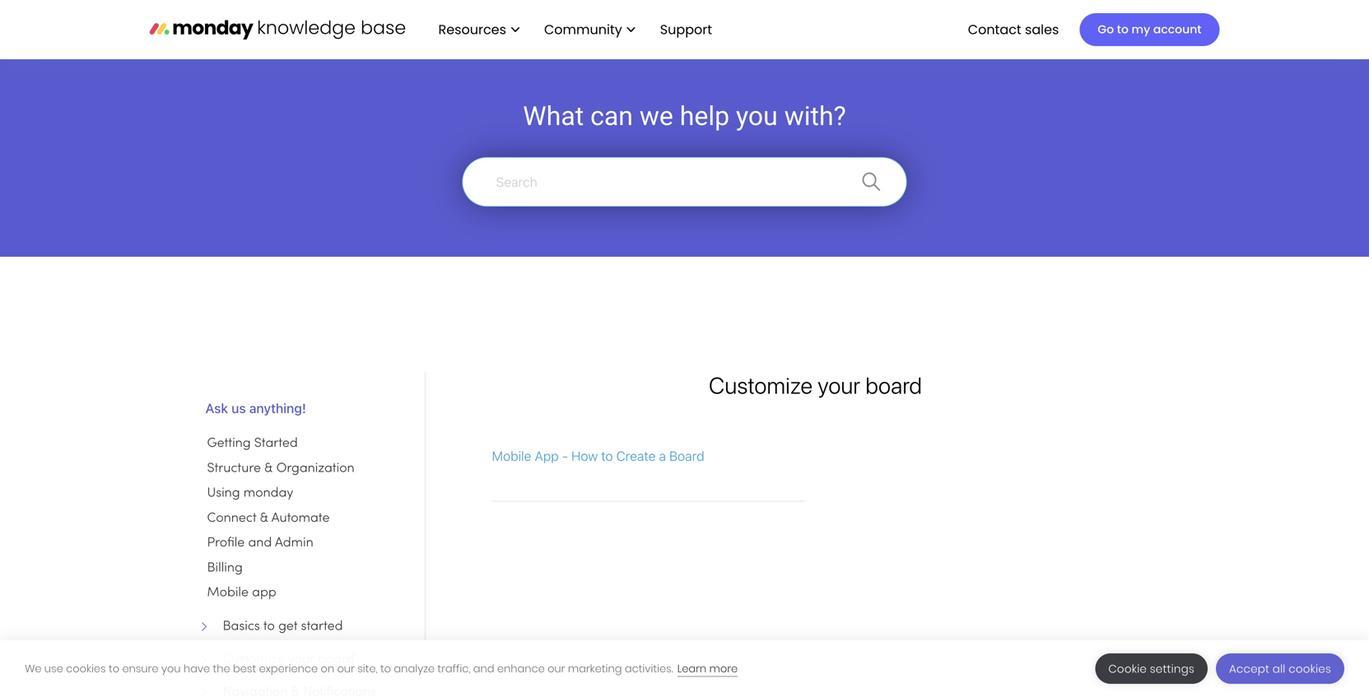 Task type: locate. For each thing, give the bounding box(es) containing it.
2 our from the left
[[548, 662, 565, 677]]

basics to get started
[[223, 621, 343, 634]]

cookies
[[66, 662, 106, 677], [1289, 662, 1332, 677]]

structure & organization button
[[206, 458, 356, 481]]

using monday button
[[206, 482, 294, 506]]

support link
[[652, 15, 726, 44], [660, 20, 717, 39]]

getting started
[[207, 438, 298, 450]]

-
[[562, 448, 568, 464]]

0 horizontal spatial you
[[161, 662, 181, 677]]

dialog containing cookie settings
[[0, 641, 1370, 698]]

support
[[660, 20, 712, 39]]

and right traffic,
[[473, 662, 495, 677]]

what can we help you with? main content
[[0, 49, 1370, 698]]

learn
[[678, 662, 707, 677]]

1 horizontal spatial customize
[[709, 372, 813, 399]]

app
[[535, 448, 559, 464]]

we
[[640, 101, 674, 132]]

to left get
[[263, 621, 275, 634]]

contact
[[968, 20, 1022, 39]]

0 horizontal spatial mobile
[[207, 587, 249, 600]]

1 vertical spatial you
[[161, 662, 181, 677]]

mobile
[[492, 448, 532, 464], [207, 587, 249, 600]]

& up monday
[[264, 463, 273, 475]]

to inside main element
[[1118, 21, 1129, 37]]

0 vertical spatial customize
[[709, 372, 813, 399]]

marketing
[[568, 662, 622, 677]]

what
[[523, 101, 584, 132]]

our
[[337, 662, 355, 677], [548, 662, 565, 677]]

0 vertical spatial board
[[866, 372, 922, 399]]

1 vertical spatial board
[[318, 654, 355, 666]]

None search field
[[454, 157, 915, 207]]

cookie
[[1109, 662, 1147, 677]]

board
[[866, 372, 922, 399], [318, 654, 355, 666]]

0 horizontal spatial customize
[[223, 654, 285, 666]]

monday
[[244, 488, 293, 500]]

the
[[213, 662, 230, 677]]

mobile app - how to create a board link
[[492, 412, 806, 502]]

list containing resources
[[422, 0, 726, 59]]

our right 'enhance'
[[548, 662, 565, 677]]

board
[[670, 448, 705, 464]]

0 vertical spatial customize your board
[[709, 372, 922, 399]]

connect & automate
[[207, 513, 330, 525]]

none search field inside the what can we help you with? main content
[[454, 157, 915, 207]]

1 vertical spatial customize
[[223, 654, 285, 666]]

1 vertical spatial and
[[473, 662, 495, 677]]

billing
[[207, 563, 243, 575]]

use
[[44, 662, 63, 677]]

& up profile and admin dropdown button
[[260, 513, 268, 525]]

0 vertical spatial and
[[248, 538, 272, 550]]

mobile left app
[[492, 448, 532, 464]]

to left ensure
[[109, 662, 119, 677]]

1 horizontal spatial mobile
[[492, 448, 532, 464]]

resources link
[[430, 15, 528, 44]]

ask us anything!
[[206, 401, 306, 416]]

mobile app - how to create a board
[[492, 448, 705, 464]]

you left have
[[161, 662, 181, 677]]

1 horizontal spatial board
[[866, 372, 922, 399]]

dialog
[[0, 641, 1370, 698]]

1 horizontal spatial cookies
[[1289, 662, 1332, 677]]

to
[[1118, 21, 1129, 37], [601, 448, 613, 464], [263, 621, 275, 634], [109, 662, 119, 677], [380, 662, 391, 677]]

0 vertical spatial your
[[818, 372, 861, 399]]

accept
[[1230, 662, 1270, 677]]

contact sales
[[968, 20, 1060, 39]]

1 cookies from the left
[[66, 662, 106, 677]]

your
[[818, 372, 861, 399], [288, 654, 314, 666]]

mobile down billing dropdown button
[[207, 587, 249, 600]]

0 vertical spatial you
[[736, 101, 778, 132]]

cookies right the all
[[1289, 662, 1332, 677]]

0 horizontal spatial customize your board
[[223, 654, 355, 666]]

0 horizontal spatial cookies
[[66, 662, 106, 677]]

0 horizontal spatial your
[[288, 654, 314, 666]]

more
[[710, 662, 738, 677]]

board inside the customize your board link
[[318, 654, 355, 666]]

customize your board
[[709, 372, 922, 399], [223, 654, 355, 666]]

1 vertical spatial mobile
[[207, 587, 249, 600]]

best
[[233, 662, 256, 677]]

mobile for mobile app - how to create a board
[[492, 448, 532, 464]]

&
[[264, 463, 273, 475], [260, 513, 268, 525]]

you right help
[[736, 101, 778, 132]]

we
[[25, 662, 42, 677]]

learn more link
[[678, 662, 738, 677]]

and down 'connect & automate'
[[248, 538, 272, 550]]

how
[[572, 448, 598, 464]]

cookies inside button
[[1289, 662, 1332, 677]]

mobile inside dropdown button
[[207, 587, 249, 600]]

what can we help you with?
[[523, 101, 846, 132]]

Search search field
[[462, 157, 907, 207]]

2 cookies from the left
[[1289, 662, 1332, 677]]

0 horizontal spatial our
[[337, 662, 355, 677]]

to right go
[[1118, 21, 1129, 37]]

our right on
[[337, 662, 355, 677]]

list
[[422, 0, 726, 59]]

mobile app
[[207, 587, 276, 600]]

we use cookies to ensure you have the best experience on our site, to analyze traffic, and enhance our marketing activities. learn more
[[25, 662, 738, 677]]

customize
[[709, 372, 813, 399], [223, 654, 285, 666]]

you
[[736, 101, 778, 132], [161, 662, 181, 677]]

1 horizontal spatial our
[[548, 662, 565, 677]]

1 vertical spatial your
[[288, 654, 314, 666]]

cookies right use
[[66, 662, 106, 677]]

traffic,
[[438, 662, 471, 677]]

1 horizontal spatial and
[[473, 662, 495, 677]]

0 horizontal spatial board
[[318, 654, 355, 666]]

using monday
[[207, 488, 293, 500]]

1 horizontal spatial you
[[736, 101, 778, 132]]

0 horizontal spatial and
[[248, 538, 272, 550]]

1 vertical spatial &
[[260, 513, 268, 525]]

0 vertical spatial &
[[264, 463, 273, 475]]

0 vertical spatial mobile
[[492, 448, 532, 464]]

1 vertical spatial customize your board
[[223, 654, 355, 666]]

us
[[232, 401, 246, 416]]

& for automate
[[260, 513, 268, 525]]

and
[[248, 538, 272, 550], [473, 662, 495, 677]]

cookies for all
[[1289, 662, 1332, 677]]

connect & automate button
[[206, 507, 331, 530]]

experience
[[259, 662, 318, 677]]



Task type: vqa. For each thing, say whether or not it's contained in the screenshot.
the
yes



Task type: describe. For each thing, give the bounding box(es) containing it.
profile and admin
[[207, 538, 314, 550]]

& for organization
[[264, 463, 273, 475]]

started
[[254, 438, 298, 450]]

1 horizontal spatial your
[[818, 372, 861, 399]]

automate
[[272, 513, 330, 525]]

mobile app button
[[206, 582, 277, 605]]

profile and admin button
[[206, 532, 314, 555]]

ask
[[206, 401, 228, 416]]

go to my account link
[[1080, 13, 1220, 46]]

cookies for use
[[66, 662, 106, 677]]

main element
[[422, 0, 1220, 59]]

all
[[1273, 662, 1286, 677]]

activities.
[[625, 662, 674, 677]]

site,
[[358, 662, 378, 677]]

community
[[544, 20, 622, 39]]

admin
[[275, 538, 314, 550]]

organization
[[276, 463, 355, 475]]

have
[[184, 662, 210, 677]]

and inside dropdown button
[[248, 538, 272, 550]]

go
[[1098, 21, 1115, 37]]

structure
[[207, 463, 261, 475]]

getting started button
[[206, 433, 299, 456]]

started
[[301, 621, 343, 634]]

ensure
[[122, 662, 159, 677]]

accept all cookies
[[1230, 662, 1332, 677]]

go to my account
[[1098, 21, 1202, 37]]

my
[[1132, 21, 1151, 37]]

using
[[207, 488, 240, 500]]

on
[[321, 662, 335, 677]]

help
[[680, 101, 730, 132]]

customize your board link
[[206, 650, 414, 670]]

1 horizontal spatial customize your board
[[709, 372, 922, 399]]

getting
[[207, 438, 251, 450]]

profile
[[207, 538, 245, 550]]

to right how
[[601, 448, 613, 464]]

basics to get started link
[[206, 617, 414, 637]]

create
[[617, 448, 656, 464]]

app
[[252, 587, 276, 600]]

get
[[278, 621, 298, 634]]

structure & organization
[[207, 463, 355, 475]]

cookie settings button
[[1096, 654, 1208, 684]]

ask us anything! link
[[206, 399, 415, 418]]

cookie settings
[[1109, 662, 1195, 677]]

basics
[[223, 621, 260, 634]]

billing button
[[206, 557, 244, 580]]

anything!
[[249, 401, 306, 416]]

a
[[659, 448, 666, 464]]

1 our from the left
[[337, 662, 355, 677]]

account
[[1154, 21, 1202, 37]]

community link
[[536, 15, 644, 44]]

contact sales link
[[960, 15, 1068, 44]]

you inside main content
[[736, 101, 778, 132]]

resources
[[439, 20, 506, 39]]

can
[[591, 101, 633, 132]]

enhance
[[497, 662, 545, 677]]

accept all cookies button
[[1217, 654, 1345, 684]]

monday.com logo image
[[149, 12, 406, 47]]

settings
[[1150, 662, 1195, 677]]

with?
[[785, 101, 846, 132]]

analyze
[[394, 662, 435, 677]]

connect
[[207, 513, 257, 525]]

mobile for mobile app
[[207, 587, 249, 600]]

to right site,
[[380, 662, 391, 677]]

sales
[[1025, 20, 1060, 39]]

customize inside the customize your board link
[[223, 654, 285, 666]]



